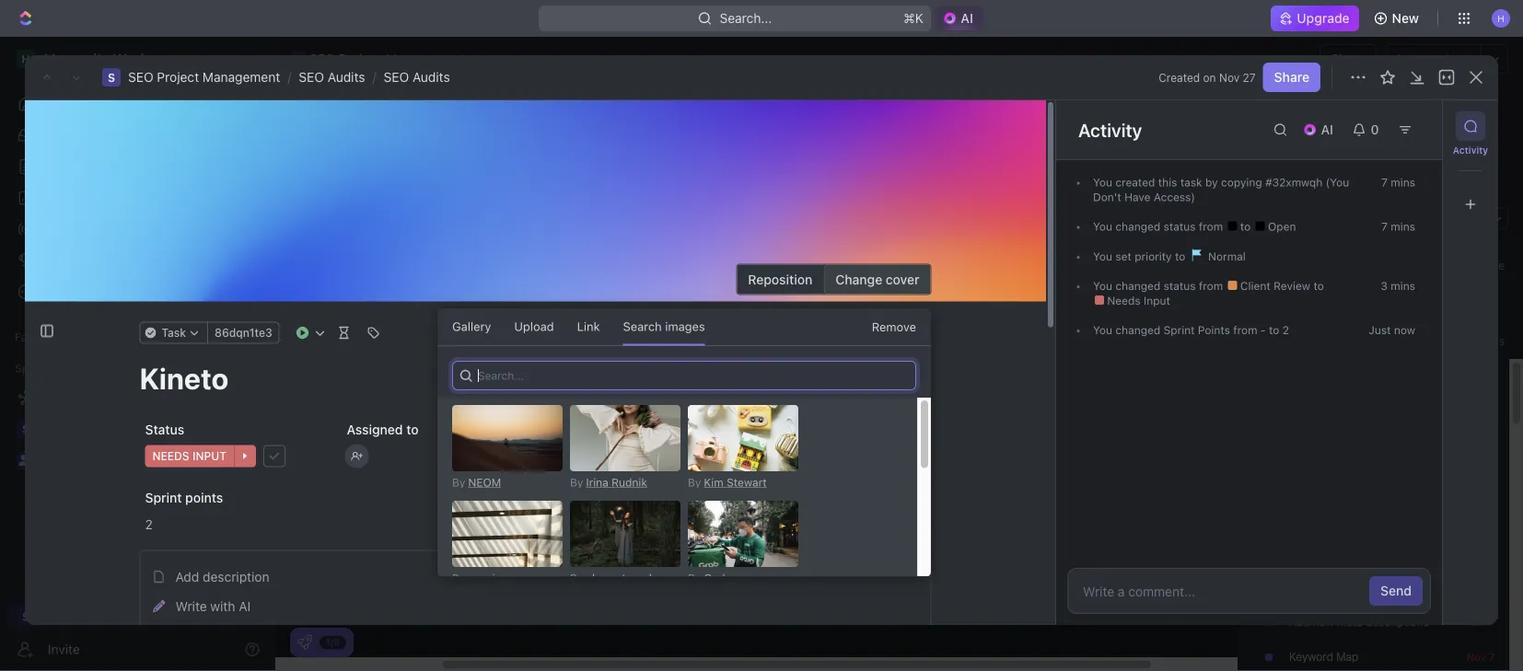 Task type: vqa. For each thing, say whether or not it's contained in the screenshot.
THE MINS related to needs input
yes



Task type: describe. For each thing, give the bounding box(es) containing it.
to right review
[[1314, 280, 1324, 292]]

3
[[1381, 280, 1388, 292]]

dashboards
[[44, 190, 116, 205]]

29
[[1482, 476, 1495, 488]]

ai
[[239, 599, 251, 614]]

2 / from the left
[[373, 70, 376, 85]]

oct for oct 25
[[1462, 441, 1480, 453]]

hide
[[1481, 259, 1505, 272]]

assigned to
[[347, 422, 419, 437]]

timeline link
[[669, 166, 724, 192]]

neom link
[[468, 476, 501, 489]]

home
[[44, 96, 79, 111]]

open
[[1265, 220, 1296, 233]]

oct 25
[[1462, 441, 1495, 453]]

neom
[[468, 476, 501, 489]]

input
[[1144, 294, 1171, 307]]

assigned
[[347, 422, 403, 437]]

change cover button
[[825, 265, 931, 294]]

nov 7 for add new meta descriptions
[[1467, 616, 1495, 628]]

search...
[[720, 11, 772, 26]]

activity inside task sidebar navigation tab list
[[1453, 145, 1489, 155]]

overdue tasks
[[549, 171, 638, 186]]

2 vertical spatial from
[[1234, 324, 1258, 337]]

created this task by copying
[[1113, 176, 1266, 189]]

Edit task name text field
[[140, 361, 932, 396]]

1 horizontal spatial 2
[[1489, 546, 1495, 558]]

search for search images
[[623, 320, 662, 333]]

now
[[1394, 324, 1416, 337]]

gallery
[[452, 320, 491, 333]]

task sidebar content section
[[1056, 100, 1442, 625]]

sort by
[[1257, 334, 1294, 347]]

project inside tree
[[73, 609, 117, 625]]

created
[[1159, 71, 1200, 84]]

automations
[[1395, 51, 1472, 66]]

add for add new meta descriptions
[[1290, 615, 1310, 628]]

sort
[[1257, 334, 1279, 347]]

user group image
[[19, 455, 33, 466]]

s inside s seo project management
[[295, 53, 302, 64]]

send
[[1381, 584, 1412, 599]]

tasks for overdue tasks
[[604, 171, 638, 186]]

6
[[1488, 581, 1495, 593]]

search button
[[1205, 166, 1277, 192]]

by inside "task sidebar content" section
[[1206, 176, 1218, 189]]

to left open
[[1241, 220, 1254, 233]]

by neom
[[452, 476, 501, 489]]

upgrade link
[[1271, 6, 1359, 31]]

mins for needs input
[[1391, 280, 1416, 292]]

new button
[[1367, 4, 1431, 33]]

by kim stewart
[[688, 476, 767, 489]]

irina
[[586, 476, 609, 489]]

#32xmwqh
[[1266, 176, 1323, 189]]

search images
[[623, 320, 705, 333]]

nov 6
[[1467, 581, 1495, 593]]

0 vertical spatial seo project management, , element
[[291, 52, 306, 66]]

set
[[1116, 250, 1132, 263]]

seo project management tree
[[7, 383, 258, 672]]

add task
[[1390, 118, 1446, 134]]

client
[[1241, 280, 1271, 292]]

unscheduled
[[1257, 294, 1331, 308]]

to right -
[[1269, 324, 1280, 337]]

nov 7 for keyword map
[[1467, 651, 1495, 663]]

upload
[[514, 320, 554, 333]]

add description button
[[146, 563, 925, 592]]

have
[[1125, 191, 1151, 204]]

task sidebar navigation tab list
[[1451, 111, 1491, 219]]

today button
[[290, 208, 337, 230]]

goals
[[44, 253, 78, 268]]

2 audits from the left
[[413, 70, 450, 85]]

inbox link
[[7, 121, 258, 150]]

project up home link
[[157, 70, 199, 85]]

27
[[1243, 71, 1256, 84]]

oct 16
[[1463, 371, 1495, 383]]

descriptions
[[1366, 615, 1430, 628]]

86dqn1te3 button
[[207, 322, 280, 344]]

favorites button
[[7, 326, 71, 348]]

16
[[1484, 371, 1495, 383]]

don't
[[1093, 191, 1122, 204]]

docs link
[[7, 152, 258, 181]]

1 horizontal spatial seo project management
[[320, 110, 624, 140]]

oct 18
[[1463, 406, 1495, 418]]

normal
[[1205, 250, 1246, 263]]

status for open
[[1164, 220, 1196, 233]]

map
[[1337, 650, 1359, 663]]

invite
[[48, 642, 80, 657]]

seo project management link for middle seo project management, , element
[[128, 70, 280, 85]]

sprint points
[[145, 490, 223, 505]]

add description
[[175, 569, 269, 585]]

task
[[1418, 118, 1446, 134]]

oct for oct 18
[[1463, 406, 1481, 418]]

-
[[1261, 324, 1266, 337]]

3 mins
[[1381, 280, 1416, 292]]

change cover
[[836, 272, 920, 287]]

oct for oct 29
[[1462, 476, 1479, 488]]

priority
[[1135, 250, 1172, 263]]

seo project management link for seo project management, , element in the seo project management tree
[[44, 602, 254, 632]]

write with ai
[[175, 599, 251, 614]]

set priority to
[[1113, 250, 1189, 263]]

s seo project management
[[295, 51, 465, 66]]

onboarding checklist button element
[[298, 636, 312, 650]]

share for 'share' button under upgrade
[[1331, 51, 1366, 66]]

project up seo project management / seo audits / seo audits
[[339, 51, 382, 66]]

tasks for urgent tasks
[[480, 171, 514, 186]]

project up urgent
[[376, 110, 459, 140]]

1 vertical spatial by
[[1282, 334, 1294, 347]]

18
[[1484, 406, 1495, 418]]

today
[[298, 212, 329, 225]]

sprint inside "task sidebar content" section
[[1164, 324, 1195, 337]]

needs
[[1108, 294, 1141, 307]]

change cover button
[[825, 265, 931, 294]]

pencil image
[[153, 601, 165, 613]]

change
[[836, 272, 883, 287]]

images
[[665, 320, 705, 333]]



Task type: locate. For each thing, give the bounding box(es) containing it.
home link
[[7, 89, 258, 119]]

0 vertical spatial from
[[1199, 220, 1223, 233]]

activity up created
[[1079, 119, 1143, 140]]

sprint
[[1164, 324, 1195, 337], [145, 490, 182, 505]]

0 horizontal spatial share
[[1275, 70, 1310, 85]]

0 horizontal spatial search
[[623, 320, 662, 333]]

7 mins for created this task by copying
[[1382, 176, 1416, 189]]

1 vertical spatial nov 7
[[1467, 651, 1495, 663]]

just
[[1369, 324, 1391, 337]]

oct left '16'
[[1463, 371, 1481, 383]]

1 nov 7 from the top
[[1467, 616, 1495, 628]]

share button down upgrade
[[1320, 44, 1377, 74]]

1 horizontal spatial overdue
[[1345, 294, 1392, 308]]

mins
[[1391, 176, 1416, 189], [1391, 220, 1416, 233], [1391, 280, 1416, 292]]

1 vertical spatial changed
[[1116, 280, 1161, 292]]

urgent tasks link
[[431, 166, 514, 192]]

status up input
[[1164, 280, 1196, 292]]

7 mins down add task button
[[1382, 176, 1416, 189]]

0 horizontal spatial 2
[[1283, 324, 1290, 337]]

1 vertical spatial activity
[[1453, 145, 1489, 155]]

1 horizontal spatial /
[[373, 70, 376, 85]]

client review
[[1238, 280, 1314, 292]]

created on nov 27
[[1159, 71, 1256, 84]]

0 vertical spatial seo project management
[[320, 110, 624, 140]]

add task button
[[1379, 111, 1457, 141]]

new
[[1313, 615, 1334, 628]]

1 vertical spatial status
[[1164, 280, 1196, 292]]

2 changed status from from the top
[[1113, 280, 1227, 292]]

1 vertical spatial add
[[175, 569, 199, 585]]

tasks right urgent
[[480, 171, 514, 186]]

2 vertical spatial s
[[22, 611, 30, 624]]

changed status from for open
[[1113, 220, 1227, 233]]

mins down add task button
[[1391, 176, 1416, 189]]

write with ai button
[[146, 592, 925, 621]]

share button right the 27
[[1264, 63, 1321, 92]]

send button
[[1370, 577, 1423, 606]]

7
[[1382, 176, 1388, 189], [1382, 220, 1388, 233], [1489, 616, 1495, 628], [1489, 651, 1495, 663]]

3 mins from the top
[[1391, 280, 1416, 292]]

access)
[[1154, 191, 1196, 204]]

kim
[[704, 476, 724, 489]]

1 vertical spatial s
[[108, 71, 115, 84]]

reposition button
[[737, 265, 825, 294]]

you down don't
[[1093, 220, 1113, 233]]

oct for oct 31
[[1463, 511, 1481, 523]]

1 horizontal spatial seo project management, , element
[[102, 68, 121, 87]]

2 horizontal spatial add
[[1390, 118, 1415, 134]]

1 horizontal spatial sprint
[[1164, 324, 1195, 337]]

share right the 27
[[1275, 70, 1310, 85]]

irina rudnik link
[[586, 476, 647, 489]]

oct left 31
[[1463, 511, 1481, 523]]

oct
[[1463, 371, 1481, 383], [1463, 406, 1481, 418], [1462, 441, 1480, 453], [1462, 476, 1479, 488], [1463, 511, 1481, 523]]

31
[[1484, 511, 1495, 523]]

seo audits link
[[299, 70, 365, 85], [384, 70, 450, 85]]

seo project management link inside tree
[[44, 602, 254, 632]]

1 you from the top
[[1093, 176, 1113, 189]]

1 horizontal spatial s
[[108, 71, 115, 84]]

1 changed from the top
[[1116, 220, 1161, 233]]

seo project management link up home link
[[128, 70, 280, 85]]

2 status from the top
[[1164, 280, 1196, 292]]

keyword map
[[1290, 650, 1359, 663]]

1 vertical spatial 2
[[1489, 546, 1495, 558]]

changed down have on the right top of the page
[[1116, 220, 1161, 233]]

2 vertical spatial seo project management, , element
[[17, 608, 35, 626]]

urgent tasks
[[435, 171, 514, 186]]

1 audits from the left
[[328, 70, 365, 85]]

0 vertical spatial 7 mins
[[1382, 176, 1416, 189]]

add for add description
[[175, 569, 199, 585]]

changed status from for needs input
[[1113, 280, 1227, 292]]

2 mins from the top
[[1391, 220, 1416, 233]]

1 / from the left
[[288, 70, 291, 85]]

1 changed status from from the top
[[1113, 220, 1227, 233]]

status
[[1164, 220, 1196, 233], [1164, 280, 1196, 292]]

oct left 25 in the bottom right of the page
[[1462, 441, 1480, 453]]

pulse
[[44, 222, 77, 237]]

0 vertical spatial sprint
[[1164, 324, 1195, 337]]

oct left 29
[[1462, 476, 1479, 488]]

1 vertical spatial overdue
[[1345, 294, 1392, 308]]

changed for open
[[1116, 220, 1161, 233]]

from for open
[[1199, 220, 1223, 233]]

overview link
[[340, 166, 401, 192]]

⌘k
[[904, 11, 924, 26]]

1 tasks from the left
[[480, 171, 514, 186]]

0 vertical spatial changed status from
[[1113, 220, 1227, 233]]

2 inside "task sidebar content" section
[[1283, 324, 1290, 337]]

0 vertical spatial status
[[1164, 220, 1196, 233]]

by right sort
[[1282, 334, 1294, 347]]

25
[[1483, 441, 1495, 453]]

you down needs on the top right of the page
[[1093, 324, 1113, 337]]

docs
[[44, 159, 75, 174]]

1 mins from the top
[[1391, 176, 1416, 189]]

2 seo audits link from the left
[[384, 70, 450, 85]]

0 vertical spatial mins
[[1391, 176, 1416, 189]]

tasks
[[480, 171, 514, 186], [604, 171, 638, 186]]

tasks
[[1478, 335, 1505, 348]]

0 vertical spatial overdue
[[549, 171, 600, 186]]

kim stewart link
[[704, 476, 767, 489]]

you changed sprint points from - to 2
[[1093, 324, 1290, 337]]

1 vertical spatial search
[[623, 320, 662, 333]]

changed for needs input
[[1116, 280, 1161, 292]]

write
[[175, 599, 207, 614]]

cover
[[886, 272, 920, 287]]

you up don't
[[1093, 176, 1113, 189]]

4 you from the top
[[1093, 280, 1113, 292]]

points
[[185, 490, 223, 505]]

share for 'share' button to the right of the 27
[[1275, 70, 1310, 85]]

points
[[1198, 324, 1231, 337]]

changed status from down access)
[[1113, 220, 1227, 233]]

you left "set"
[[1093, 250, 1113, 263]]

to
[[1241, 220, 1254, 233], [1175, 250, 1186, 263], [1314, 280, 1324, 292], [1269, 324, 1280, 337], [406, 422, 419, 437]]

2 tasks from the left
[[604, 171, 638, 186]]

2 vertical spatial add
[[1290, 615, 1310, 628]]

this
[[1159, 176, 1178, 189]]

add up the write
[[175, 569, 199, 585]]

from for needs input
[[1199, 280, 1223, 292]]

0 horizontal spatial sprint
[[145, 490, 182, 505]]

0 vertical spatial activity
[[1079, 119, 1143, 140]]

onboarding checklist button image
[[298, 636, 312, 650]]

s inside tree
[[22, 611, 30, 624]]

0 horizontal spatial seo audits link
[[299, 70, 365, 85]]

description
[[203, 569, 269, 585]]

2 up 6
[[1489, 546, 1495, 558]]

0 horizontal spatial seo project management, , element
[[17, 608, 35, 626]]

1 horizontal spatial audits
[[413, 70, 450, 85]]

0 vertical spatial 2
[[1283, 324, 1290, 337]]

search up open
[[1229, 171, 1271, 186]]

new
[[1392, 11, 1419, 26]]

1 horizontal spatial activity
[[1453, 145, 1489, 155]]

nov 2
[[1467, 546, 1495, 558]]

seo project management up 'urgent tasks'
[[320, 110, 624, 140]]

overview
[[344, 171, 401, 186]]

3 you from the top
[[1093, 250, 1113, 263]]

3 changed from the top
[[1116, 324, 1161, 337]]

Search... text field
[[462, 362, 910, 390]]

2 vertical spatial mins
[[1391, 280, 1416, 292]]

share down upgrade
[[1331, 51, 1366, 66]]

86dqn1te3
[[215, 327, 272, 340]]

audits
[[328, 70, 365, 85], [413, 70, 450, 85]]

s for seo project management link corresponding to middle seo project management, , element
[[108, 71, 115, 84]]

1 vertical spatial mins
[[1391, 220, 1416, 233]]

overdue for overdue tasks
[[549, 171, 600, 186]]

from down normal
[[1199, 280, 1223, 292]]

0 horizontal spatial tasks
[[480, 171, 514, 186]]

share
[[1331, 51, 1366, 66], [1275, 70, 1310, 85]]

0 horizontal spatial /
[[288, 70, 291, 85]]

0 vertical spatial by
[[1206, 176, 1218, 189]]

1 vertical spatial share
[[1275, 70, 1310, 85]]

oct left 18
[[1463, 406, 1481, 418]]

1 horizontal spatial share
[[1331, 51, 1366, 66]]

copying
[[1221, 176, 1263, 189]]

0 horizontal spatial audits
[[328, 70, 365, 85]]

sidebar navigation
[[0, 37, 275, 672]]

oct 29
[[1462, 476, 1495, 488]]

activity down add task button
[[1453, 145, 1489, 155]]

1 vertical spatial sprint
[[145, 490, 182, 505]]

0 horizontal spatial overdue
[[549, 171, 600, 186]]

#32xmwqh (you don't have access)
[[1093, 176, 1350, 204]]

status
[[145, 422, 184, 437]]

you up needs on the top right of the page
[[1093, 280, 1113, 292]]

favorites
[[15, 331, 63, 344]]

2 horizontal spatial seo project management, , element
[[291, 52, 306, 66]]

add left task at the top of page
[[1390, 118, 1415, 134]]

5 you from the top
[[1093, 324, 1113, 337]]

dashboards link
[[7, 183, 258, 213]]

reposition
[[748, 272, 813, 287]]

urgent
[[435, 171, 477, 186]]

2 changed from the top
[[1116, 280, 1161, 292]]

seo project management up "invite"
[[44, 609, 200, 625]]

seo project management, , element inside seo project management tree
[[17, 608, 35, 626]]

0 vertical spatial seo project management link
[[128, 70, 280, 85]]

customize button
[[1343, 166, 1437, 192]]

0 vertical spatial changed
[[1116, 220, 1161, 233]]

seo project management / seo audits / seo audits
[[128, 70, 450, 85]]

1 vertical spatial 7 mins
[[1382, 220, 1416, 233]]

on
[[1203, 71, 1216, 84]]

s for seo project management link in the tree
[[22, 611, 30, 624]]

0 vertical spatial nov 7
[[1467, 616, 1495, 628]]

to right assigned
[[406, 422, 419, 437]]

0 vertical spatial add
[[1390, 118, 1415, 134]]

0 horizontal spatial s
[[22, 611, 30, 624]]

add inside add task button
[[1390, 118, 1415, 134]]

activity inside "task sidebar content" section
[[1079, 119, 1143, 140]]

from up normal
[[1199, 220, 1223, 233]]

1 vertical spatial from
[[1199, 280, 1223, 292]]

status for needs input
[[1164, 280, 1196, 292]]

needs input
[[1104, 294, 1171, 307]]

0 horizontal spatial by
[[1206, 176, 1218, 189]]

overdue for overdue
[[1345, 294, 1392, 308]]

dates
[[549, 422, 584, 437]]

to right priority
[[1175, 250, 1186, 263]]

remove
[[872, 320, 917, 334]]

2 horizontal spatial s
[[295, 53, 302, 64]]

1 seo audits link from the left
[[299, 70, 365, 85]]

review
[[1274, 280, 1311, 292]]

1 horizontal spatial tasks
[[604, 171, 638, 186]]

2 7 mins from the top
[[1382, 220, 1416, 233]]

hide button
[[1476, 255, 1511, 277]]

stewart
[[727, 476, 767, 489]]

2 nov 7 from the top
[[1467, 651, 1495, 663]]

0 vertical spatial share
[[1331, 51, 1366, 66]]

1 7 mins from the top
[[1382, 176, 1416, 189]]

search left images
[[623, 320, 662, 333]]

search for search
[[1229, 171, 1271, 186]]

2 right sort
[[1283, 324, 1290, 337]]

mins right 3 at top right
[[1391, 280, 1416, 292]]

tasks inside "link"
[[480, 171, 514, 186]]

tasks left timeline "link" on the left
[[604, 171, 638, 186]]

search inside button
[[1229, 171, 1271, 186]]

1 vertical spatial seo project management link
[[44, 602, 254, 632]]

add left new
[[1290, 615, 1310, 628]]

1 status from the top
[[1164, 220, 1196, 233]]

1 horizontal spatial add
[[1290, 615, 1310, 628]]

0 vertical spatial s
[[295, 53, 302, 64]]

1 vertical spatial changed status from
[[1113, 280, 1227, 292]]

seo project management, , element
[[291, 52, 306, 66], [102, 68, 121, 87], [17, 608, 35, 626]]

1 horizontal spatial seo audits link
[[384, 70, 450, 85]]

2 you from the top
[[1093, 220, 1113, 233]]

0 horizontal spatial seo project management
[[44, 609, 200, 625]]

1 horizontal spatial search
[[1229, 171, 1271, 186]]

1 vertical spatial seo project management, , element
[[102, 68, 121, 87]]

7 mins for changed status from
[[1382, 220, 1416, 233]]

by right the task
[[1206, 176, 1218, 189]]

seo inside tree
[[44, 609, 70, 625]]

0 vertical spatial search
[[1229, 171, 1271, 186]]

mins down customize on the right of the page
[[1391, 220, 1416, 233]]

add inside add description button
[[175, 569, 199, 585]]

changed up needs input
[[1116, 280, 1161, 292]]

2
[[1283, 324, 1290, 337], [1489, 546, 1495, 558]]

overdue
[[549, 171, 600, 186], [1345, 294, 1392, 308]]

link
[[577, 320, 600, 333]]

task
[[1181, 176, 1203, 189]]

seo project management link down add description
[[44, 602, 254, 632]]

7 mins down customize on the right of the page
[[1382, 220, 1416, 233]]

changed down needs input
[[1116, 324, 1161, 337]]

from left -
[[1234, 324, 1258, 337]]

mins for open
[[1391, 220, 1416, 233]]

changed status from up input
[[1113, 280, 1227, 292]]

status down access)
[[1164, 220, 1196, 233]]

project up "invite"
[[73, 609, 117, 625]]

customize
[[1367, 171, 1431, 186]]

rudnik
[[612, 476, 647, 489]]

oct for oct 16
[[1463, 371, 1481, 383]]

management inside seo project management tree
[[120, 609, 200, 625]]

(you
[[1326, 176, 1350, 189]]

inbox
[[44, 128, 76, 143]]

1 horizontal spatial by
[[1282, 334, 1294, 347]]

seo project management inside tree
[[44, 609, 200, 625]]

0 horizontal spatial activity
[[1079, 119, 1143, 140]]

add for add task
[[1390, 118, 1415, 134]]

1 vertical spatial seo project management
[[44, 609, 200, 625]]

0 horizontal spatial add
[[175, 569, 199, 585]]

2 vertical spatial changed
[[1116, 324, 1161, 337]]



